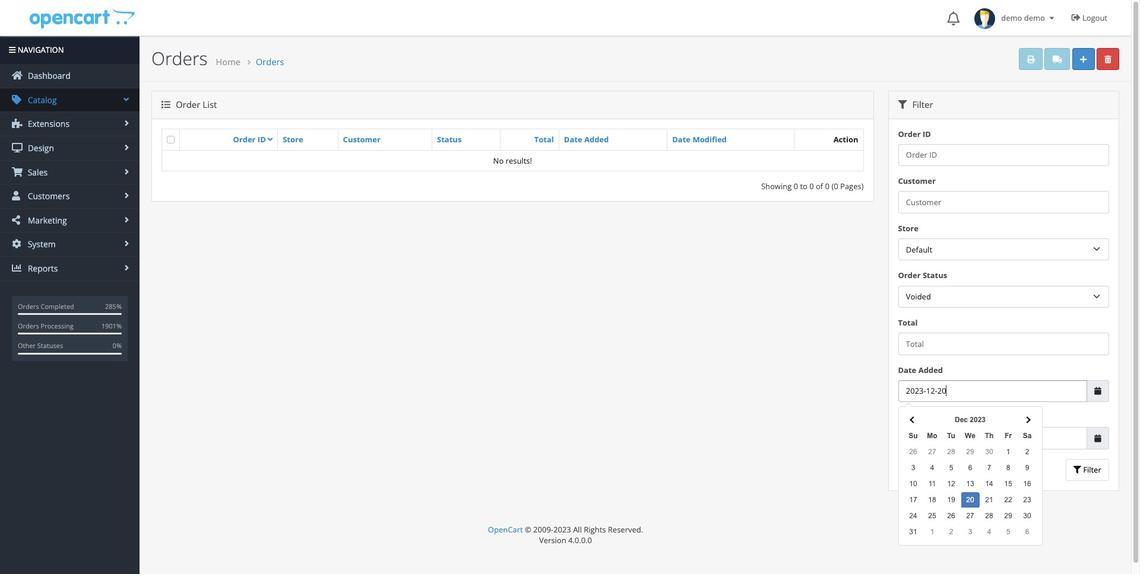 Task type: vqa. For each thing, say whether or not it's contained in the screenshot.


Task type: locate. For each thing, give the bounding box(es) containing it.
marketing
[[26, 215, 67, 226]]

1 vertical spatial customer
[[898, 176, 936, 187]]

2023 right dec
[[970, 416, 986, 425]]

0 horizontal spatial status
[[437, 134, 462, 145]]

0 vertical spatial 30
[[985, 448, 993, 457]]

date added
[[564, 134, 609, 145], [898, 365, 943, 376]]

bars image
[[9, 46, 16, 54]]

customer link
[[343, 134, 381, 145]]

store
[[283, 134, 303, 145], [898, 223, 919, 234]]

other statuses
[[18, 342, 63, 351]]

1 horizontal spatial added
[[918, 365, 943, 376]]

sign out alt image
[[1072, 13, 1081, 22]]

list
[[203, 99, 217, 111]]

0 vertical spatial 4
[[930, 464, 934, 473]]

caret down image
[[1047, 14, 1057, 22]]

2023 up version
[[553, 525, 571, 536]]

0 vertical spatial date modified
[[672, 134, 727, 145]]

0 horizontal spatial customer
[[343, 134, 381, 145]]

5 down 22
[[1006, 529, 1010, 537]]

1 vertical spatial 26
[[947, 513, 955, 521]]

1 horizontal spatial modified
[[918, 412, 953, 423]]

date modified
[[672, 134, 727, 145], [898, 412, 953, 423]]

1 horizontal spatial 28
[[985, 513, 993, 521]]

2 down "sa"
[[1025, 448, 1029, 457]]

0 horizontal spatial demo
[[1001, 12, 1022, 23]]

1 horizontal spatial 5
[[1006, 529, 1010, 537]]

orders up orders processing
[[18, 302, 39, 311]]

6 down 23
[[1025, 529, 1029, 537]]

6 up 13
[[968, 464, 972, 473]]

3 down 20 on the right bottom of the page
[[968, 529, 972, 537]]

27 down 20 on the right bottom of the page
[[966, 513, 974, 521]]

Total text field
[[898, 333, 1109, 355]]

3 up 10
[[911, 464, 915, 473]]

0 vertical spatial customer
[[343, 134, 381, 145]]

0 vertical spatial 27
[[928, 448, 936, 457]]

1 horizontal spatial customer
[[898, 176, 936, 187]]

1 vertical spatial 3
[[968, 529, 972, 537]]

status
[[437, 134, 462, 145], [923, 270, 947, 281]]

0 left "(0"
[[825, 181, 830, 192]]

store link
[[283, 134, 303, 145]]

store up order status
[[898, 223, 919, 234]]

1 horizontal spatial filter image
[[1074, 467, 1081, 475]]

design
[[26, 143, 54, 154]]

0 horizontal spatial date added
[[564, 134, 609, 145]]

filter image
[[898, 101, 907, 109], [1074, 467, 1081, 475]]

0 vertical spatial 28
[[947, 448, 955, 457]]

cog image
[[12, 240, 23, 249]]

demo
[[1001, 12, 1022, 23], [1024, 12, 1045, 23]]

24
[[909, 513, 917, 521]]

1 horizontal spatial filter
[[1081, 465, 1101, 476]]

3
[[911, 464, 915, 473], [968, 529, 972, 537]]

orders for orders processing
[[18, 322, 39, 331]]

30
[[985, 448, 993, 457], [1023, 513, 1031, 521]]

0 vertical spatial 1
[[1006, 448, 1010, 457]]

reports link
[[0, 257, 140, 281]]

order list
[[173, 99, 217, 111]]

3 0 from the left
[[825, 181, 830, 192]]

1 horizontal spatial 4
[[987, 529, 991, 537]]

0 horizontal spatial 4
[[930, 464, 934, 473]]

4
[[930, 464, 934, 473], [987, 529, 991, 537]]

action
[[834, 134, 858, 145]]

list image
[[162, 101, 170, 109]]

dec 2023
[[955, 416, 986, 425]]

design link
[[0, 137, 140, 160]]

0 vertical spatial total
[[534, 134, 554, 145]]

15
[[1004, 481, 1012, 489]]

5 up 12
[[949, 464, 953, 473]]

21
[[985, 497, 993, 505]]

demo left caret down icon
[[1024, 12, 1045, 23]]

1 down 25
[[930, 529, 934, 537]]

1 demo from the left
[[1001, 12, 1022, 23]]

extensions
[[26, 118, 70, 130]]

added
[[584, 134, 609, 145], [918, 365, 943, 376]]

fr
[[1005, 432, 1012, 441]]

1 vertical spatial added
[[918, 365, 943, 376]]

0 horizontal spatial 2023
[[553, 525, 571, 536]]

1 horizontal spatial 26
[[947, 513, 955, 521]]

0 vertical spatial 2
[[1025, 448, 1029, 457]]

26
[[909, 448, 917, 457], [947, 513, 955, 521]]

29
[[966, 448, 974, 457], [1004, 513, 1012, 521]]

orders up other
[[18, 322, 39, 331]]

customer
[[343, 134, 381, 145], [898, 176, 936, 187]]

0 left to
[[794, 181, 798, 192]]

0 vertical spatial modified
[[693, 134, 727, 145]]

26 down 19
[[947, 513, 955, 521]]

18
[[928, 497, 936, 505]]

30 down th
[[985, 448, 993, 457]]

1 down fr
[[1006, 448, 1010, 457]]

27 down mo
[[928, 448, 936, 457]]

1 vertical spatial date modified
[[898, 412, 953, 423]]

1 vertical spatial 2
[[949, 529, 953, 537]]

1 horizontal spatial id
[[923, 129, 931, 139]]

orders processing
[[18, 322, 73, 331]]

4 up 11
[[930, 464, 934, 473]]

29 down we
[[966, 448, 974, 457]]

26 down the su
[[909, 448, 917, 457]]

1 vertical spatial 30
[[1023, 513, 1031, 521]]

1 horizontal spatial 27
[[966, 513, 974, 521]]

to
[[800, 181, 808, 192]]

order id
[[898, 129, 931, 139], [233, 134, 266, 145]]

2 0 from the left
[[810, 181, 814, 192]]

25
[[928, 513, 936, 521]]

0 vertical spatial 5
[[949, 464, 953, 473]]

0 horizontal spatial filter
[[910, 99, 933, 111]]

0 vertical spatial 26
[[909, 448, 917, 457]]

opencart link
[[488, 525, 523, 536]]

1 vertical spatial 6
[[1025, 529, 1029, 537]]

demo demo image
[[975, 8, 995, 29]]

total
[[534, 134, 554, 145], [898, 318, 918, 328]]

1 horizontal spatial 0
[[810, 181, 814, 192]]

5
[[949, 464, 953, 473], [1006, 529, 1010, 537]]

1 vertical spatial filter image
[[1074, 467, 1081, 475]]

1 vertical spatial status
[[923, 270, 947, 281]]

0 vertical spatial added
[[584, 134, 609, 145]]

processing
[[41, 322, 73, 331]]

date added link
[[564, 134, 609, 145]]

©
[[525, 525, 531, 536]]

1 vertical spatial 29
[[1004, 513, 1012, 521]]

date
[[564, 134, 582, 145], [672, 134, 691, 145], [898, 365, 916, 376], [898, 412, 916, 423]]

1 vertical spatial total
[[898, 318, 918, 328]]

0 horizontal spatial 26
[[909, 448, 917, 457]]

1 horizontal spatial store
[[898, 223, 919, 234]]

opencart
[[488, 525, 523, 536]]

0 horizontal spatial filter image
[[898, 101, 907, 109]]

1 horizontal spatial 3
[[968, 529, 972, 537]]

2 horizontal spatial 0
[[825, 181, 830, 192]]

1901%
[[101, 322, 122, 331]]

2
[[1025, 448, 1029, 457], [949, 529, 953, 537]]

id
[[923, 129, 931, 139], [258, 134, 266, 145]]

1 vertical spatial 1
[[930, 529, 934, 537]]

0 horizontal spatial total
[[534, 134, 554, 145]]

home
[[216, 56, 241, 68]]

1 horizontal spatial demo
[[1024, 12, 1045, 23]]

0 vertical spatial 2023
[[970, 416, 986, 425]]

customers link
[[0, 185, 140, 208]]

1 vertical spatial filter
[[1081, 465, 1101, 476]]

1
[[1006, 448, 1010, 457], [930, 529, 934, 537]]

delete image
[[1105, 56, 1112, 63]]

total down order status
[[898, 318, 918, 328]]

all
[[573, 525, 582, 536]]

0
[[794, 181, 798, 192], [810, 181, 814, 192], [825, 181, 830, 192]]

0 horizontal spatial date modified
[[672, 134, 727, 145]]

1 horizontal spatial date modified
[[898, 412, 953, 423]]

28 down tu
[[947, 448, 955, 457]]

0 horizontal spatial 29
[[966, 448, 974, 457]]

12
[[947, 481, 955, 489]]

orders for orders link
[[256, 56, 284, 68]]

1 vertical spatial date added
[[898, 365, 943, 376]]

2 down 19
[[949, 529, 953, 537]]

28 down 21
[[985, 513, 993, 521]]

Date Modified text field
[[898, 428, 1087, 450]]

29 down 22
[[1004, 513, 1012, 521]]

0 horizontal spatial 5
[[949, 464, 953, 473]]

1 horizontal spatial 6
[[1025, 529, 1029, 537]]

1 vertical spatial 27
[[966, 513, 974, 521]]

1 vertical spatial 2023
[[553, 525, 571, 536]]

store right order id 'link'
[[283, 134, 303, 145]]

0 horizontal spatial 3
[[911, 464, 915, 473]]

None checkbox
[[167, 136, 175, 144]]

catalog link
[[0, 88, 140, 112]]

2023
[[970, 416, 986, 425], [553, 525, 571, 536]]

6
[[968, 464, 972, 473], [1025, 529, 1029, 537]]

extensions link
[[0, 112, 140, 136]]

chart bar image
[[12, 264, 23, 273]]

0 horizontal spatial 2
[[949, 529, 953, 537]]

28
[[947, 448, 955, 457], [985, 513, 993, 521]]

orders right home
[[256, 56, 284, 68]]

0 vertical spatial 6
[[968, 464, 972, 473]]

0 left of
[[810, 181, 814, 192]]

1 horizontal spatial 2023
[[970, 416, 986, 425]]

demo right "demo demo" icon at the right top
[[1001, 12, 1022, 23]]

30 down 23
[[1023, 513, 1031, 521]]

add new image
[[1080, 56, 1087, 63]]

20
[[966, 497, 974, 505]]

0 horizontal spatial 0
[[794, 181, 798, 192]]

total left date added "link"
[[534, 134, 554, 145]]

0 horizontal spatial store
[[283, 134, 303, 145]]

reserved.
[[608, 525, 643, 536]]

puzzle piece image
[[12, 119, 23, 128]]

4 down 21
[[987, 529, 991, 537]]

0 horizontal spatial order id
[[233, 134, 266, 145]]

filter button
[[1066, 459, 1109, 482]]



Task type: describe. For each thing, give the bounding box(es) containing it.
1 vertical spatial 5
[[1006, 529, 1010, 537]]

1 vertical spatial modified
[[918, 412, 953, 423]]

(0
[[832, 181, 838, 192]]

system link
[[0, 233, 140, 257]]

23
[[1023, 497, 1031, 505]]

of
[[816, 181, 823, 192]]

1 vertical spatial store
[[898, 223, 919, 234]]

filter inside button
[[1081, 465, 1101, 476]]

dec
[[955, 416, 968, 425]]

17
[[909, 497, 917, 505]]

1 horizontal spatial order id
[[898, 129, 931, 139]]

we
[[965, 432, 976, 441]]

22
[[1004, 497, 1012, 505]]

1 0 from the left
[[794, 181, 798, 192]]

2 demo from the left
[[1024, 12, 1045, 23]]

0 vertical spatial status
[[437, 134, 462, 145]]

logout
[[1083, 12, 1108, 23]]

1 horizontal spatial total
[[898, 318, 918, 328]]

user image
[[12, 191, 23, 201]]

orders up list icon on the left of the page
[[151, 46, 208, 71]]

0 vertical spatial store
[[283, 134, 303, 145]]

1 horizontal spatial status
[[923, 270, 947, 281]]

0%
[[113, 342, 122, 351]]

demo demo link
[[969, 0, 1063, 36]]

total link
[[534, 134, 554, 145]]

calendar image
[[1095, 388, 1101, 395]]

1 horizontal spatial 29
[[1004, 513, 1012, 521]]

Date Added text field
[[898, 381, 1087, 403]]

opencart image
[[28, 7, 135, 29]]

0 horizontal spatial 6
[[968, 464, 972, 473]]

share alt image
[[12, 215, 23, 225]]

other
[[18, 342, 36, 351]]

completed
[[41, 302, 74, 311]]

home link
[[216, 56, 241, 68]]

no results!
[[493, 155, 532, 166]]

tag image
[[12, 95, 23, 104]]

results!
[[506, 155, 532, 166]]

no
[[493, 155, 504, 166]]

Order ID text field
[[898, 144, 1109, 166]]

14
[[985, 481, 993, 489]]

filter image inside button
[[1074, 467, 1081, 475]]

0 horizontal spatial added
[[584, 134, 609, 145]]

0 vertical spatial filter image
[[898, 101, 907, 109]]

sales
[[26, 167, 48, 178]]

home image
[[12, 71, 23, 80]]

showing
[[761, 181, 792, 192]]

shopping cart image
[[12, 167, 23, 177]]

logout link
[[1063, 0, 1119, 36]]

catalog
[[26, 94, 57, 106]]

status link
[[437, 134, 462, 145]]

1 horizontal spatial date added
[[898, 365, 943, 376]]

11
[[929, 481, 936, 489]]

0 horizontal spatial 27
[[928, 448, 936, 457]]

order id link
[[233, 134, 273, 145]]

marketing link
[[0, 209, 140, 232]]

customers
[[26, 191, 70, 202]]

rights
[[584, 525, 606, 536]]

0 horizontal spatial 1
[[930, 529, 934, 537]]

0 horizontal spatial id
[[258, 134, 266, 145]]

showing 0 to 0 of 0 (0 pages)
[[761, 181, 864, 192]]

reports
[[26, 263, 58, 274]]

tu
[[947, 432, 955, 441]]

0 vertical spatial 29
[[966, 448, 974, 457]]

sa
[[1023, 432, 1032, 441]]

1 horizontal spatial 30
[[1023, 513, 1031, 521]]

date modified link
[[672, 134, 727, 145]]

9
[[1025, 464, 1029, 473]]

order status
[[898, 270, 947, 281]]

19
[[947, 497, 955, 505]]

pages)
[[840, 181, 864, 192]]

2023 inside 'opencart © 2009-2023 all rights reserved. version 4.0.0.0'
[[553, 525, 571, 536]]

4.0.0.0
[[568, 536, 592, 547]]

1 horizontal spatial 1
[[1006, 448, 1010, 457]]

opencart © 2009-2023 all rights reserved. version 4.0.0.0
[[488, 525, 643, 547]]

th
[[985, 432, 994, 441]]

16
[[1023, 481, 1031, 489]]

mo
[[927, 432, 937, 441]]

version
[[539, 536, 566, 547]]

calendar image
[[1095, 435, 1101, 443]]

0 vertical spatial date added
[[564, 134, 609, 145]]

bell image
[[947, 11, 960, 26]]

2009-
[[533, 525, 553, 536]]

13
[[966, 481, 974, 489]]

1 vertical spatial 4
[[987, 529, 991, 537]]

10
[[909, 481, 917, 489]]

statuses
[[37, 342, 63, 351]]

orders completed
[[18, 302, 74, 311]]

0 vertical spatial 3
[[911, 464, 915, 473]]

31
[[909, 529, 917, 537]]

1 horizontal spatial 2
[[1025, 448, 1029, 457]]

0 horizontal spatial 28
[[947, 448, 955, 457]]

demo demo
[[995, 12, 1047, 23]]

su
[[909, 432, 918, 441]]

dashboard link
[[0, 64, 140, 88]]

8
[[1006, 464, 1010, 473]]

0 vertical spatial filter
[[910, 99, 933, 111]]

orders for orders completed
[[18, 302, 39, 311]]

dashboard
[[26, 70, 71, 81]]

sales link
[[0, 161, 140, 184]]

0 horizontal spatial modified
[[693, 134, 727, 145]]

0 horizontal spatial 30
[[985, 448, 993, 457]]

desktop image
[[12, 143, 23, 153]]

285%
[[105, 302, 122, 311]]

system
[[26, 239, 56, 250]]

Customer text field
[[898, 191, 1109, 214]]

navigation
[[16, 45, 64, 55]]

orders link
[[256, 56, 284, 68]]

7
[[987, 464, 991, 473]]

1 vertical spatial 28
[[985, 513, 993, 521]]



